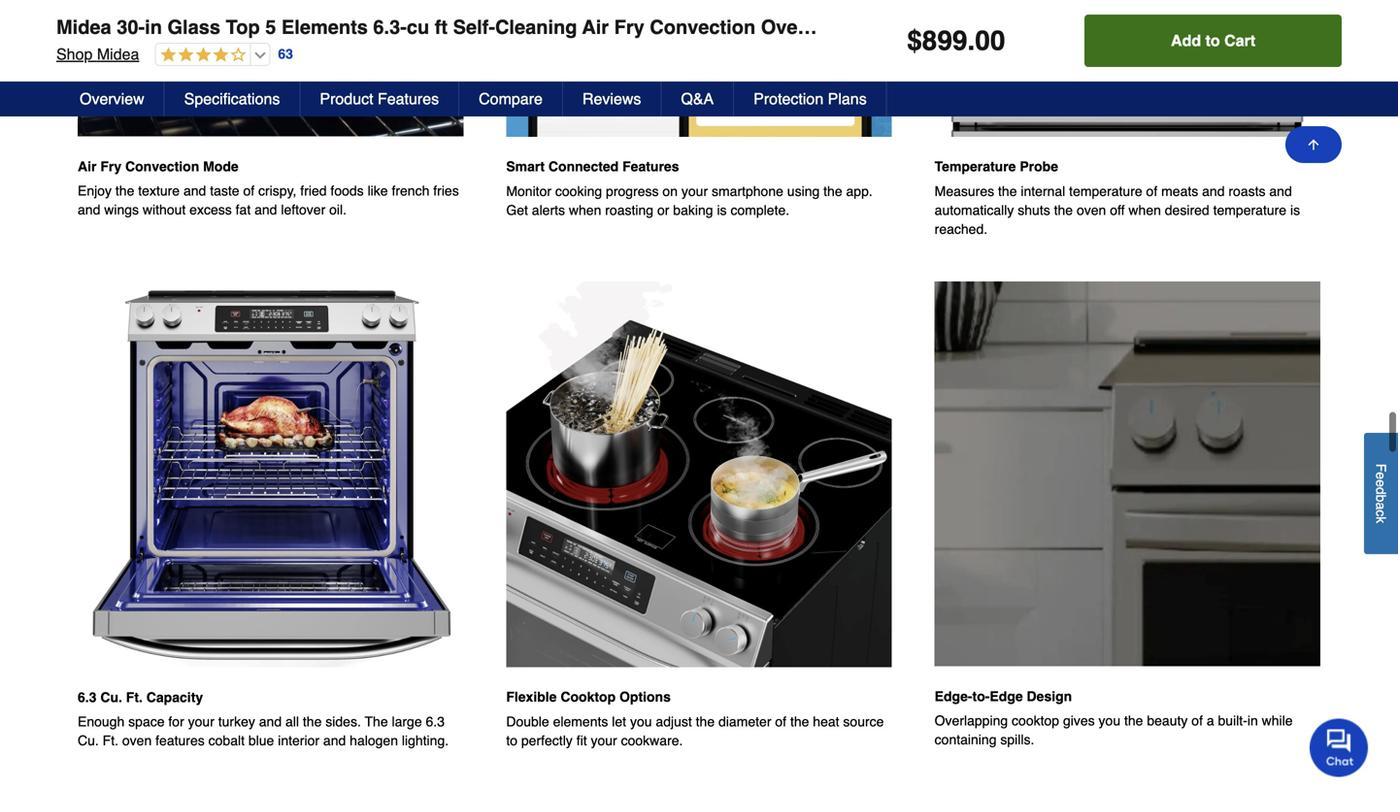 Task type: vqa. For each thing, say whether or not it's contained in the screenshot.


Task type: locate. For each thing, give the bounding box(es) containing it.
convection up q&a at the top
[[650, 16, 756, 38]]

of up fat
[[243, 183, 255, 199]]

texture
[[138, 183, 180, 199]]

0 horizontal spatial convection
[[125, 159, 199, 174]]

to
[[1206, 32, 1221, 50], [506, 733, 518, 749]]

e
[[1374, 472, 1389, 480], [1374, 480, 1389, 487]]

midea up 'shop'
[[56, 16, 111, 38]]

the left app.
[[824, 184, 843, 199]]

cu. up enough
[[100, 690, 122, 705]]

0 horizontal spatial in
[[145, 16, 162, 38]]

0 horizontal spatial smart
[[506, 159, 545, 175]]

1 when from the left
[[569, 203, 602, 218]]

0 vertical spatial oven
[[1077, 203, 1107, 218]]

enjoy
[[78, 183, 112, 199]]

beauty
[[1147, 713, 1188, 729]]

foods
[[331, 183, 364, 199]]

1 horizontal spatial 6.3
[[426, 714, 445, 730]]

protection plans button
[[734, 82, 887, 117]]

0 vertical spatial 6.3
[[78, 690, 97, 705]]

to inside button
[[1206, 32, 1221, 50]]

q&a button
[[662, 82, 734, 117]]

oven left off at the right of page
[[1077, 203, 1107, 218]]

0 horizontal spatial cu.
[[78, 733, 99, 749]]

in
[[145, 16, 162, 38], [868, 16, 885, 38], [1248, 713, 1259, 729]]

1 horizontal spatial cu.
[[100, 690, 122, 705]]

a left built-
[[1207, 713, 1215, 729]]

features right product
[[378, 90, 439, 108]]

meats
[[1162, 184, 1199, 199]]

k
[[1374, 517, 1389, 524]]

compare
[[479, 90, 543, 108]]

0 horizontal spatial you
[[630, 714, 652, 730]]

0 vertical spatial to
[[1206, 32, 1221, 50]]

air
[[582, 16, 609, 38], [78, 159, 97, 174]]

0 vertical spatial fry
[[614, 16, 645, 38]]

cooking
[[555, 184, 602, 199]]

to-
[[973, 689, 990, 705]]

0 horizontal spatial to
[[506, 733, 518, 749]]

f
[[1374, 464, 1389, 472]]

slide-
[[815, 16, 868, 38]]

1 horizontal spatial air
[[582, 16, 609, 38]]

1 horizontal spatial is
[[1291, 203, 1301, 218]]

overview button
[[60, 82, 165, 117]]

0 horizontal spatial oven
[[122, 733, 152, 749]]

a up the k
[[1374, 502, 1389, 510]]

oven
[[761, 16, 810, 38]]

0 horizontal spatial features
[[378, 90, 439, 108]]

midea down "30-"
[[97, 45, 139, 63]]

2 vertical spatial your
[[591, 733, 617, 749]]

e up b
[[1374, 480, 1389, 487]]

0 vertical spatial a
[[1374, 502, 1389, 510]]

6.3
[[78, 690, 97, 705], [426, 714, 445, 730]]

a inside edge-to-edge design overlapping cooktop gives you the beauty of a built-in while containing spills.
[[1207, 713, 1215, 729]]

protection
[[754, 90, 824, 108]]

1 vertical spatial features
[[623, 159, 679, 175]]

0 horizontal spatial 6.3
[[78, 690, 97, 705]]

of inside flexible cooktop options double elements let you adjust the diameter of the heat source to perfectly fit your cookware.
[[775, 714, 787, 730]]

baking
[[673, 203, 713, 218]]

electric
[[951, 16, 1021, 38]]

fit
[[577, 733, 587, 749]]

air right cleaning
[[582, 16, 609, 38]]

for
[[168, 714, 184, 730]]

spills.
[[1001, 732, 1035, 748]]

the inside air fry convection mode enjoy the texture and taste of crispy, fried foods like french fries and wings without excess fat and leftover oil.
[[115, 183, 134, 199]]

in left the $
[[868, 16, 885, 38]]

1 vertical spatial your
[[188, 714, 215, 730]]

oven inside temperature probe measures the internal temperature of meats and roasts and automatically shuts the oven off when desired temperature is reached.
[[1077, 203, 1107, 218]]

oven inside 6.3 cu. ft. capacity enough space for your turkey and all the sides. the large 6.3 cu. ft. oven features cobalt blue interior and halogen lighting.
[[122, 733, 152, 749]]

enough
[[78, 714, 125, 730]]

in left glass at top
[[145, 16, 162, 38]]

halogen
[[350, 733, 398, 749]]

0 horizontal spatial is
[[717, 203, 727, 218]]

1 horizontal spatial features
[[623, 159, 679, 175]]

0 horizontal spatial ft.
[[103, 733, 119, 749]]

your right the fit
[[591, 733, 617, 749]]

of right beauty
[[1192, 713, 1203, 729]]

let
[[612, 714, 627, 730]]

ft. up space
[[126, 690, 143, 705]]

1 horizontal spatial to
[[1206, 32, 1221, 50]]

0 vertical spatial temperature
[[1070, 184, 1143, 199]]

to inside flexible cooktop options double elements let you adjust the diameter of the heat source to perfectly fit your cookware.
[[506, 733, 518, 749]]

0 horizontal spatial fry
[[100, 159, 122, 174]]

convection
[[650, 16, 756, 38], [125, 159, 199, 174]]

the right all
[[303, 714, 322, 730]]

your inside 6.3 cu. ft. capacity enough space for your turkey and all the sides. the large 6.3 cu. ft. oven features cobalt blue interior and halogen lighting.
[[188, 714, 215, 730]]

a
[[1374, 502, 1389, 510], [1207, 713, 1215, 729]]

temperature down roasts at the top right of the page
[[1214, 203, 1287, 218]]

e up d
[[1374, 472, 1389, 480]]

fry up enjoy
[[100, 159, 122, 174]]

0 horizontal spatial your
[[188, 714, 215, 730]]

arrow up image
[[1306, 137, 1322, 152]]

is inside temperature probe measures the internal temperature of meats and roasts and automatically shuts the oven off when desired temperature is reached.
[[1291, 203, 1301, 218]]

leftover
[[281, 202, 326, 218]]

0 horizontal spatial a
[[1207, 713, 1215, 729]]

of inside air fry convection mode enjoy the texture and taste of crispy, fried foods like french fries and wings without excess fat and leftover oil.
[[243, 183, 255, 199]]

convection up texture
[[125, 159, 199, 174]]

1 horizontal spatial your
[[591, 733, 617, 749]]

smart
[[891, 16, 946, 38], [506, 159, 545, 175]]

1 vertical spatial a
[[1207, 713, 1215, 729]]

0 vertical spatial convection
[[650, 16, 756, 38]]

fat
[[236, 202, 251, 218]]

oven down space
[[122, 733, 152, 749]]

2 when from the left
[[1129, 203, 1162, 218]]

cobalt
[[208, 733, 245, 749]]

1 is from the left
[[717, 203, 727, 218]]

temperature
[[935, 159, 1016, 175]]

cookware.
[[621, 733, 683, 749]]

when down cooking
[[569, 203, 602, 218]]

diameter
[[719, 714, 772, 730]]

f e e d b a c k
[[1374, 464, 1389, 524]]

1 vertical spatial oven
[[122, 733, 152, 749]]

2 horizontal spatial your
[[682, 184, 708, 199]]

1 vertical spatial temperature
[[1214, 203, 1287, 218]]

1 vertical spatial smart
[[506, 159, 545, 175]]

temperature up off at the right of page
[[1070, 184, 1143, 199]]

1 horizontal spatial you
[[1099, 713, 1121, 729]]

when right off at the right of page
[[1129, 203, 1162, 218]]

of inside edge-to-edge design overlapping cooktop gives you the beauty of a built-in while containing spills.
[[1192, 713, 1203, 729]]

measures
[[935, 184, 995, 199]]

6.3 up enough
[[78, 690, 97, 705]]

to down double
[[506, 733, 518, 749]]

on
[[663, 184, 678, 199]]

6.3 up lighting.
[[426, 714, 445, 730]]

reviews
[[583, 90, 641, 108]]

features
[[378, 90, 439, 108], [623, 159, 679, 175]]

1 horizontal spatial oven
[[1077, 203, 1107, 218]]

1 horizontal spatial smart
[[891, 16, 946, 38]]

1 vertical spatial convection
[[125, 159, 199, 174]]

perfectly
[[521, 733, 573, 749]]

heat
[[813, 714, 840, 730]]

you right the gives
[[1099, 713, 1121, 729]]

protection plans
[[754, 90, 867, 108]]

0 horizontal spatial temperature
[[1070, 184, 1143, 199]]

air inside air fry convection mode enjoy the texture and taste of crispy, fried foods like french fries and wings without excess fat and leftover oil.
[[78, 159, 97, 174]]

you inside edge-to-edge design overlapping cooktop gives you the beauty of a built-in while containing spills.
[[1099, 713, 1121, 729]]

cu. down enough
[[78, 733, 99, 749]]

desired
[[1165, 203, 1210, 218]]

options
[[620, 690, 671, 705]]

roasting
[[605, 203, 654, 218]]

0 vertical spatial air
[[582, 16, 609, 38]]

your up baking
[[682, 184, 708, 199]]

you
[[1099, 713, 1121, 729], [630, 714, 652, 730]]

and
[[184, 183, 206, 199], [1203, 184, 1225, 199], [1270, 184, 1293, 199], [78, 202, 100, 218], [255, 202, 277, 218], [259, 714, 282, 730], [323, 733, 346, 749]]

capacity
[[146, 690, 203, 705]]

1 horizontal spatial fry
[[614, 16, 645, 38]]

2 horizontal spatial in
[[1248, 713, 1259, 729]]

0 vertical spatial features
[[378, 90, 439, 108]]

and down crispy, at the top left
[[255, 202, 277, 218]]

0 vertical spatial your
[[682, 184, 708, 199]]

1 vertical spatial fry
[[100, 159, 122, 174]]

ft.
[[126, 690, 143, 705], [103, 733, 119, 749]]

your for turkey
[[188, 714, 215, 730]]

to right the add
[[1206, 32, 1221, 50]]

product
[[320, 90, 374, 108]]

fry
[[614, 16, 645, 38], [100, 159, 122, 174]]

reached.
[[935, 222, 988, 237]]

specifications button
[[165, 82, 301, 117]]

midea
[[56, 16, 111, 38], [97, 45, 139, 63]]

1 e from the top
[[1374, 472, 1389, 480]]

and down sides.
[[323, 733, 346, 749]]

is inside smart connected features monitor cooking progress on your smartphone using the app. get alerts when roasting or baking is complete.
[[717, 203, 727, 218]]

your
[[682, 184, 708, 199], [188, 714, 215, 730], [591, 733, 617, 749]]

1 vertical spatial to
[[506, 733, 518, 749]]

large
[[392, 714, 422, 730]]

your inside smart connected features monitor cooking progress on your smartphone using the app. get alerts when roasting or baking is complete.
[[682, 184, 708, 199]]

and up excess
[[184, 183, 206, 199]]

the left beauty
[[1125, 713, 1144, 729]]

lighting.
[[402, 733, 449, 749]]

of left meats
[[1147, 184, 1158, 199]]

features inside button
[[378, 90, 439, 108]]

air up enjoy
[[78, 159, 97, 174]]

gives
[[1064, 713, 1095, 729]]

in left while
[[1248, 713, 1259, 729]]

adjust
[[656, 714, 692, 730]]

temperature probe measures the internal temperature of meats and roasts and automatically shuts the oven off when desired temperature is reached.
[[935, 159, 1301, 237]]

2 is from the left
[[1291, 203, 1301, 218]]

convection inside air fry convection mode enjoy the texture and taste of crispy, fried foods like french fries and wings without excess fat and leftover oil.
[[125, 159, 199, 174]]

compare button
[[460, 82, 563, 117]]

smart up monitor
[[506, 159, 545, 175]]

0 horizontal spatial when
[[569, 203, 602, 218]]

0 horizontal spatial air
[[78, 159, 97, 174]]

alerts
[[532, 203, 565, 218]]

the up wings on the top left of page
[[115, 183, 134, 199]]

0 vertical spatial smart
[[891, 16, 946, 38]]

1 horizontal spatial when
[[1129, 203, 1162, 218]]

fry up reviews
[[614, 16, 645, 38]]

1 horizontal spatial a
[[1374, 502, 1389, 510]]

ft. down enough
[[103, 733, 119, 749]]

mode
[[203, 159, 239, 174]]

features inside smart connected features monitor cooking progress on your smartphone using the app. get alerts when roasting or baking is complete.
[[623, 159, 679, 175]]

smart left .
[[891, 16, 946, 38]]

features up progress
[[623, 159, 679, 175]]

1 vertical spatial air
[[78, 159, 97, 174]]

1 horizontal spatial ft.
[[126, 690, 143, 705]]

$
[[907, 25, 923, 56]]

you right the let
[[630, 714, 652, 730]]

c
[[1374, 510, 1389, 517]]

you inside flexible cooktop options double elements let you adjust the diameter of the heat source to perfectly fit your cookware.
[[630, 714, 652, 730]]

cart
[[1225, 32, 1256, 50]]

your right for
[[188, 714, 215, 730]]

of right diameter
[[775, 714, 787, 730]]

overview
[[80, 90, 144, 108]]



Task type: describe. For each thing, give the bounding box(es) containing it.
and up the 'desired'
[[1203, 184, 1225, 199]]

product features button
[[301, 82, 460, 117]]

without
[[143, 202, 186, 218]]

0 vertical spatial ft.
[[126, 690, 143, 705]]

1 horizontal spatial in
[[868, 16, 885, 38]]

cleaning
[[495, 16, 577, 38]]

space
[[128, 714, 165, 730]]

internal
[[1021, 184, 1066, 199]]

edge
[[990, 689, 1023, 705]]

top
[[226, 16, 260, 38]]

1 vertical spatial cu.
[[78, 733, 99, 749]]

containing
[[935, 732, 997, 748]]

air fry convection mode enjoy the texture and taste of crispy, fried foods like french fries and wings without excess fat and leftover oil.
[[78, 159, 459, 218]]

5
[[265, 16, 276, 38]]

q&a
[[681, 90, 714, 108]]

design
[[1027, 689, 1073, 705]]

63
[[278, 46, 293, 62]]

the inside edge-to-edge design overlapping cooktop gives you the beauty of a built-in while containing spills.
[[1125, 713, 1144, 729]]

blue
[[249, 733, 274, 749]]

sides.
[[326, 714, 361, 730]]

french
[[392, 183, 430, 199]]

and right roasts at the top right of the page
[[1270, 184, 1293, 199]]

specifications
[[184, 90, 280, 108]]

or
[[658, 203, 670, 218]]

1 vertical spatial midea
[[97, 45, 139, 63]]

the inside smart connected features monitor cooking progress on your smartphone using the app. get alerts when roasting or baking is complete.
[[824, 184, 843, 199]]

flexible
[[506, 690, 557, 705]]

00
[[975, 25, 1006, 56]]

0 vertical spatial cu.
[[100, 690, 122, 705]]

.
[[968, 25, 975, 56]]

smart connected features monitor cooking progress on your smartphone using the app. get alerts when roasting or baking is complete.
[[506, 159, 873, 218]]

smart inside smart connected features monitor cooking progress on your smartphone using the app. get alerts when roasting or baking is complete.
[[506, 159, 545, 175]]

probe
[[1020, 159, 1059, 175]]

elements
[[282, 16, 368, 38]]

add to cart button
[[1085, 15, 1342, 67]]

monitor
[[506, 184, 552, 199]]

product features
[[320, 90, 439, 108]]

and down enjoy
[[78, 202, 100, 218]]

range
[[1027, 16, 1086, 38]]

in inside edge-to-edge design overlapping cooktop gives you the beauty of a built-in while containing spills.
[[1248, 713, 1259, 729]]

your for smartphone
[[682, 184, 708, 199]]

f e e d b a c k button
[[1365, 433, 1399, 554]]

the down internal
[[1054, 203, 1073, 218]]

1 vertical spatial 6.3
[[426, 714, 445, 730]]

complete.
[[731, 203, 790, 218]]

interior
[[278, 733, 320, 749]]

smartphone
[[712, 184, 784, 199]]

0 vertical spatial midea
[[56, 16, 111, 38]]

of inside temperature probe measures the internal temperature of meats and roasts and automatically shuts the oven off when desired temperature is reached.
[[1147, 184, 1158, 199]]

6.3 cu. ft. capacity enough space for your turkey and all the sides. the large 6.3 cu. ft. oven features cobalt blue interior and halogen lighting.
[[78, 690, 449, 749]]

while
[[1262, 713, 1293, 729]]

like
[[368, 183, 388, 199]]

fry inside air fry convection mode enjoy the texture and taste of crispy, fried foods like french fries and wings without excess fat and leftover oil.
[[100, 159, 122, 174]]

off
[[1110, 203, 1125, 218]]

a inside button
[[1374, 502, 1389, 510]]

chat invite button image
[[1310, 718, 1370, 778]]

self-
[[453, 16, 495, 38]]

899
[[923, 25, 968, 56]]

and up blue
[[259, 714, 282, 730]]

using
[[788, 184, 820, 199]]

turkey
[[218, 714, 255, 730]]

midea 30-in glass top 5 elements 6.3-cu ft self-cleaning air fry convection oven slide-in smart electric range (stainless steel)
[[56, 16, 1242, 38]]

edge-
[[935, 689, 973, 705]]

1 horizontal spatial convection
[[650, 16, 756, 38]]

1 vertical spatial ft.
[[103, 733, 119, 749]]

the right the adjust
[[696, 714, 715, 730]]

6.3-
[[373, 16, 407, 38]]

d
[[1374, 487, 1389, 495]]

when inside smart connected features monitor cooking progress on your smartphone using the app. get alerts when roasting or baking is complete.
[[569, 203, 602, 218]]

2 e from the top
[[1374, 480, 1389, 487]]

flexible cooktop options double elements let you adjust the diameter of the heat source to perfectly fit your cookware.
[[506, 690, 884, 749]]

connected
[[549, 159, 619, 175]]

the
[[365, 714, 388, 730]]

plans
[[828, 90, 867, 108]]

built-
[[1219, 713, 1248, 729]]

crispy,
[[258, 183, 297, 199]]

1 horizontal spatial temperature
[[1214, 203, 1287, 218]]

$ 899 . 00
[[907, 25, 1006, 56]]

your inside flexible cooktop options double elements let you adjust the diameter of the heat source to perfectly fit your cookware.
[[591, 733, 617, 749]]

3.9 stars image
[[156, 47, 246, 65]]

when inside temperature probe measures the internal temperature of meats and roasts and automatically shuts the oven off when desired temperature is reached.
[[1129, 203, 1162, 218]]

ft
[[435, 16, 448, 38]]

shop midea
[[56, 45, 139, 63]]

the inside 6.3 cu. ft. capacity enough space for your turkey and all the sides. the large 6.3 cu. ft. oven features cobalt blue interior and halogen lighting.
[[303, 714, 322, 730]]

add
[[1171, 32, 1202, 50]]

fried
[[300, 183, 327, 199]]

cooktop
[[1012, 713, 1060, 729]]

taste
[[210, 183, 239, 199]]

the left heat
[[791, 714, 809, 730]]

wings
[[104, 202, 139, 218]]

progress
[[606, 184, 659, 199]]

glass
[[168, 16, 220, 38]]

add to cart
[[1171, 32, 1256, 50]]

reviews button
[[563, 82, 662, 117]]

automatically
[[935, 203, 1014, 218]]

app.
[[847, 184, 873, 199]]

fries
[[433, 183, 459, 199]]

(stainless
[[1092, 16, 1183, 38]]

excess
[[190, 202, 232, 218]]

the left internal
[[999, 184, 1017, 199]]

30-
[[117, 16, 145, 38]]



